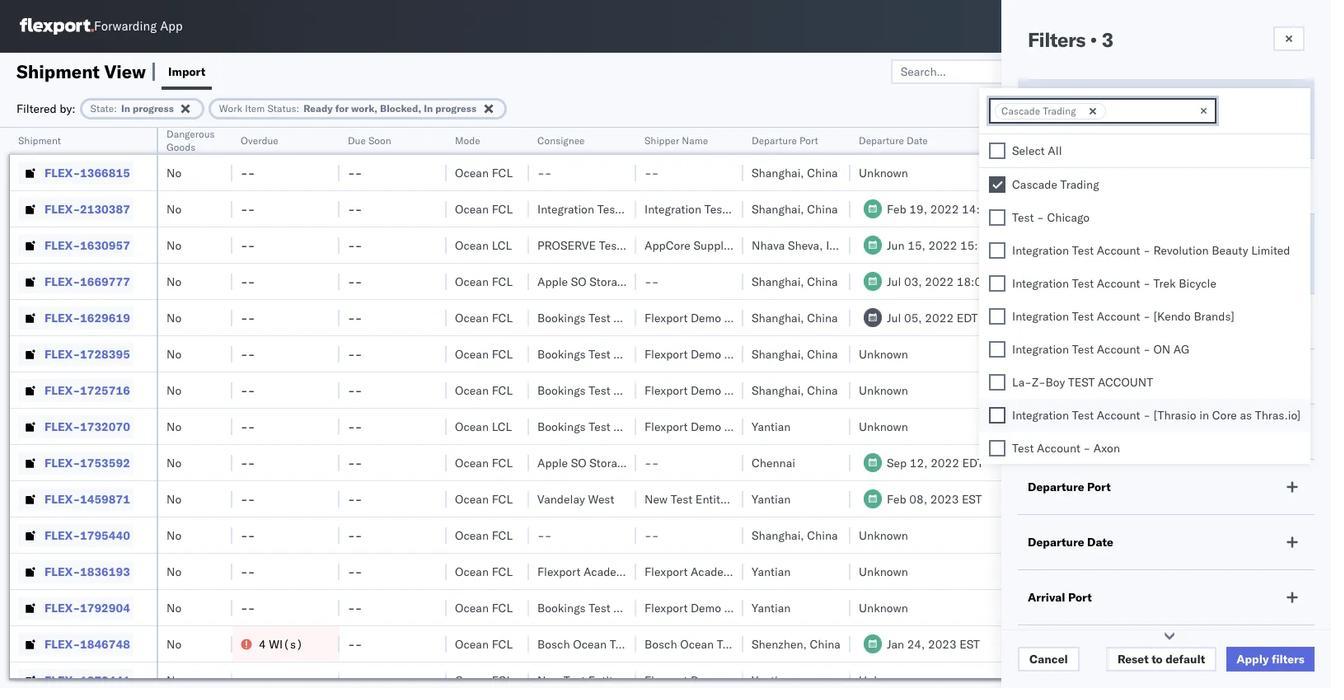 Task type: locate. For each thing, give the bounding box(es) containing it.
so up the vandelay west
[[571, 455, 587, 470]]

1 vertical spatial shipment
[[18, 134, 61, 147]]

flexport for 1836193
[[645, 564, 688, 579]]

integration up vessel
[[1012, 408, 1069, 423]]

0 vertical spatial cascade trading
[[1002, 105, 1076, 117]]

1 bookings test consignee from the top
[[537, 310, 669, 325]]

2022 right 10,
[[1119, 455, 1148, 470]]

1 horizontal spatial 24,
[[1097, 202, 1115, 216]]

24, for jan 24, 2023 23:30 est
[[1097, 202, 1115, 216]]

1 horizontal spatial 05,
[[1100, 637, 1118, 652]]

5 flexport demo shipper co. from the top
[[645, 601, 784, 615]]

1 vertical spatial departure port
[[1028, 480, 1111, 495]]

1 integration from the top
[[1012, 243, 1069, 258]]

2 horizontal spatial new
[[1238, 383, 1261, 398]]

jun
[[887, 238, 905, 253], [1077, 238, 1094, 253]]

shipment down "filtered"
[[18, 134, 61, 147]]

0 horizontal spatial jan
[[887, 637, 904, 652]]

ca for flex-1459871
[[1308, 492, 1324, 507]]

integration left the 13,
[[1012, 309, 1069, 324]]

apple so storage (do not use) up west
[[537, 455, 715, 470]]

9 fcl from the top
[[492, 528, 513, 543]]

feb for feb 28, 2023 est
[[1077, 492, 1096, 507]]

no for flex-1366815
[[167, 165, 182, 180]]

flex- up the flex-1836193 button at the bottom left of page
[[45, 528, 80, 543]]

0 vertical spatial shipment
[[16, 60, 100, 83]]

flexport for 1732070
[[645, 419, 688, 434]]

apple so storage (do not use) down the proserve test account
[[537, 274, 715, 289]]

goods
[[167, 141, 196, 153]]

nov
[[1077, 637, 1097, 652]]

2 resize handle column header from the left
[[213, 128, 232, 688]]

1 shanghai, china from the top
[[752, 165, 838, 180]]

cascade trading
[[1002, 105, 1076, 117], [1012, 177, 1099, 192], [1046, 264, 1138, 279]]

2023 for jan 24, 2023 23:30 est
[[1118, 202, 1146, 216]]

flex- up flex-1753592 button
[[45, 419, 80, 434]]

departure inside button
[[752, 134, 797, 147]]

on
[[1154, 342, 1171, 357]]

6 no from the top
[[167, 347, 182, 361]]

0 vertical spatial departure port
[[752, 134, 818, 147]]

6 co. from the top
[[768, 673, 784, 688]]

flex- up flex-1732070 button
[[45, 383, 80, 398]]

shenzhen,
[[752, 637, 807, 652]]

jul 05, 2022 edt
[[887, 310, 978, 325]]

2 los angeles, ca from the top
[[1238, 274, 1324, 289]]

0 vertical spatial shipper name
[[645, 134, 708, 147]]

los for flex-1459871
[[1238, 492, 1257, 507]]

state up select all
[[1028, 99, 1057, 114]]

storage for shanghai, china
[[590, 274, 629, 289]]

edt for sep 12, 2022 edt
[[962, 455, 984, 470]]

all
[[1048, 143, 1062, 158]]

2 vertical spatial trading
[[1097, 264, 1138, 279]]

0 vertical spatial storage
[[590, 274, 629, 289]]

7 los angeles, ca from the top
[[1238, 492, 1324, 507]]

1459871
[[80, 492, 130, 507]]

1 demo from the top
[[691, 310, 721, 325]]

None checkbox
[[989, 143, 1006, 159], [989, 176, 1006, 193], [989, 242, 1006, 259], [989, 374, 1006, 391], [989, 407, 1006, 424], [989, 143, 1006, 159], [989, 176, 1006, 193], [989, 242, 1006, 259], [989, 374, 1006, 391], [989, 407, 1006, 424]]

4 bookings test consignee from the top
[[537, 419, 669, 434]]

0 horizontal spatial 05,
[[904, 310, 922, 325]]

jul
[[887, 274, 901, 289], [1077, 274, 1091, 289], [887, 310, 901, 325], [1077, 310, 1091, 325]]

los for flex-1873441
[[1238, 673, 1257, 688]]

jul down the jul 03, 2022 18:00 edt at the right top of the page
[[887, 310, 901, 325]]

flexport. image
[[20, 18, 94, 35]]

05,
[[904, 310, 922, 325], [1100, 637, 1118, 652]]

est down oct 10, 2022 edt
[[1152, 492, 1172, 507]]

0 vertical spatial 05,
[[904, 310, 922, 325]]

0 horizontal spatial state
[[90, 102, 114, 114]]

yantian
[[752, 419, 791, 434], [752, 492, 791, 507], [752, 564, 791, 579], [752, 601, 791, 615], [752, 673, 791, 688]]

account up integration test account - [kendo brands] at the top right of page
[[1097, 276, 1141, 291]]

12 los from the top
[[1238, 673, 1257, 688]]

shipper inside button
[[645, 134, 679, 147]]

trading up chicago
[[1061, 177, 1099, 192]]

6 ocean fcl from the top
[[455, 383, 513, 398]]

0 horizontal spatial academy
[[584, 564, 632, 579]]

date inside button
[[907, 134, 928, 147]]

shipment
[[16, 60, 100, 83], [18, 134, 61, 147]]

supply
[[694, 238, 730, 253]]

shanghai, china for flex-1795440
[[752, 528, 838, 543]]

shanghai, for flex-1728395
[[752, 347, 804, 361]]

not down appcore
[[659, 274, 682, 289]]

ocean fcl for flex-1873441
[[455, 673, 513, 688]]

2022 left 15:30
[[929, 238, 957, 253]]

edt for oct 10, 2022 edt
[[1151, 455, 1172, 470]]

0 vertical spatial jan
[[1077, 202, 1094, 216]]

cascade trading up test - chicago at the right
[[1012, 177, 1099, 192]]

dangerous
[[167, 128, 215, 140]]

0 horizontal spatial mode
[[455, 134, 480, 147]]

new york, ny / ne
[[1238, 383, 1331, 398]]

account down jul 13, 2022 edt
[[1097, 342, 1141, 357]]

use) up new test entity 2
[[685, 455, 715, 470]]

: left the ready
[[296, 102, 299, 114]]

1 vertical spatial cascade trading
[[1012, 177, 1099, 192]]

3 shanghai, china from the top
[[752, 274, 838, 289]]

los angeles, ca for 1792904
[[1238, 601, 1324, 615]]

2 demo from the top
[[691, 347, 721, 361]]

1 no from the top
[[167, 165, 182, 180]]

integration for integration test account - on ag
[[1012, 342, 1069, 357]]

8 ocean fcl from the top
[[455, 492, 513, 507]]

departure date up 19,
[[859, 134, 928, 147]]

shipment for shipment view
[[16, 60, 100, 83]]

6 shanghai, from the top
[[752, 383, 804, 398]]

1 horizontal spatial state
[[1028, 99, 1057, 114]]

jan for jan 24, 2023 23:30 est
[[1077, 202, 1094, 216]]

10 ca from the top
[[1308, 601, 1324, 615]]

1 horizontal spatial :
[[296, 102, 299, 114]]

5 ocean fcl from the top
[[455, 347, 513, 361]]

consignee name
[[1028, 369, 1121, 384]]

6 demo from the top
[[691, 673, 721, 688]]

no for flex-1630957
[[167, 238, 182, 253]]

bosch ocean test down 'inc.'
[[645, 637, 739, 652]]

port inside departure port button
[[800, 134, 818, 147]]

shipper name
[[645, 134, 708, 147], [1028, 314, 1106, 329]]

filtered
[[16, 101, 57, 116]]

flex- for 1728395
[[45, 347, 80, 361]]

1 vertical spatial 05,
[[1100, 637, 1118, 652]]

11 los angeles, ca from the top
[[1238, 637, 1324, 652]]

1 horizontal spatial academy
[[691, 564, 739, 579]]

flex- down the flex-1629619 button
[[45, 347, 80, 361]]

state
[[1028, 99, 1057, 114], [90, 102, 114, 114]]

0 vertical spatial ocean lcl
[[455, 238, 512, 253]]

10 flex- from the top
[[45, 492, 80, 507]]

15:30
[[960, 238, 993, 253]]

not for chennai
[[659, 455, 682, 470]]

7 shanghai, from the top
[[752, 528, 804, 543]]

1 horizontal spatial jun
[[1077, 238, 1094, 253]]

edt up cascade trading button
[[1150, 238, 1171, 253]]

york,
[[1264, 383, 1291, 398]]

3 resize handle column header from the left
[[320, 128, 340, 688]]

flexport for 1728395
[[645, 347, 688, 361]]

13 no from the top
[[167, 601, 182, 615]]

jun up 03,
[[887, 238, 905, 253]]

0 vertical spatial (do
[[632, 274, 656, 289]]

integration for integration test account - revolution beauty limited
[[1012, 243, 1069, 258]]

apple down the proserve
[[537, 274, 568, 289]]

flex-1459871
[[45, 492, 130, 507]]

7 fcl from the top
[[492, 455, 513, 470]]

so for shanghai, china
[[571, 274, 587, 289]]

flex- for 1725716
[[45, 383, 80, 398]]

4 angeles, from the top
[[1260, 347, 1305, 361]]

co. for 1873441
[[768, 673, 784, 688]]

shipment inside button
[[18, 134, 61, 147]]

resize handle column header for dangerous goods
[[213, 128, 232, 688]]

5 flex- from the top
[[45, 310, 80, 325]]

storage for chennai
[[590, 455, 629, 470]]

0 vertical spatial not
[[659, 274, 682, 289]]

0 horizontal spatial shipper name
[[645, 134, 708, 147]]

account for integration test account - trek bicycle
[[1097, 276, 1141, 291]]

(us)
[[635, 564, 664, 579]]

shipper for flex-1728395
[[724, 347, 765, 361]]

cascade down select all
[[1012, 177, 1058, 192]]

15, down 19,
[[908, 238, 926, 253]]

10 los from the top
[[1238, 601, 1257, 615]]

flex-1629619 button
[[18, 306, 133, 329]]

progress inside button
[[1060, 129, 1108, 143]]

28,
[[1099, 492, 1117, 507]]

1 ocean fcl from the top
[[455, 165, 513, 180]]

1 vertical spatial 24,
[[907, 637, 925, 652]]

10 ocean fcl from the top
[[455, 564, 513, 579]]

co. for 1732070
[[768, 419, 784, 434]]

resize handle column header
[[137, 128, 157, 688], [213, 128, 232, 688], [320, 128, 340, 688], [427, 128, 447, 688], [509, 128, 529, 688], [617, 128, 636, 688], [724, 128, 744, 688], [831, 128, 851, 688], [1021, 128, 1040, 688], [1210, 128, 1230, 688], [1317, 128, 1331, 688]]

0 horizontal spatial :
[[114, 102, 117, 114]]

est down sep 12, 2022 edt
[[962, 492, 982, 507]]

0 horizontal spatial 15,
[[908, 238, 926, 253]]

due
[[348, 134, 366, 147]]

los for flex-1846748
[[1238, 637, 1257, 652]]

2 lcl from the top
[[492, 419, 512, 434]]

port
[[800, 134, 818, 147], [1263, 134, 1282, 147], [1087, 480, 1111, 495], [1068, 590, 1092, 605]]

2 vertical spatial cascade
[[1046, 264, 1094, 279]]

2 not from the top
[[659, 455, 682, 470]]

05, down 03,
[[904, 310, 922, 325]]

integration down client at the right top of page
[[1012, 276, 1069, 291]]

apple
[[537, 274, 568, 289], [537, 455, 568, 470]]

ocean fcl for flex-1792904
[[455, 601, 513, 615]]

0 vertical spatial new
[[1238, 383, 1261, 398]]

integration up z-
[[1012, 342, 1069, 357]]

5 los from the top
[[1238, 419, 1257, 434]]

thras.io]
[[1255, 408, 1301, 423]]

date right all
[[1080, 134, 1101, 147]]

5 demo from the top
[[691, 601, 721, 615]]

edt up on
[[1146, 310, 1168, 325]]

1 vertical spatial jan
[[887, 637, 904, 652]]

account down account
[[1097, 408, 1141, 423]]

ca for flex-1753592
[[1308, 455, 1324, 470]]

flexport academy (us) inc.
[[537, 564, 687, 579]]

date
[[907, 134, 928, 147], [1080, 134, 1101, 147], [1087, 535, 1114, 550]]

15, for jun
[[908, 238, 926, 253]]

jul down client name
[[1077, 274, 1091, 289]]

0 vertical spatial entity
[[696, 492, 726, 507]]

2 bookings from the top
[[537, 347, 586, 361]]

15, up the 13,
[[1094, 274, 1112, 289]]

12 angeles, from the top
[[1260, 673, 1305, 688]]

1 vertical spatial lcl
[[492, 419, 512, 434]]

4 ca from the top
[[1308, 347, 1324, 361]]

storage down the proserve test account
[[590, 274, 629, 289]]

1 vertical spatial mode
[[1028, 179, 1059, 194]]

1 flexport demo shipper co. from the top
[[645, 310, 784, 325]]

5 no from the top
[[167, 310, 182, 325]]

nhava
[[752, 238, 785, 253]]

in inside button
[[1046, 129, 1057, 143]]

ocean fcl for flex-2130387
[[455, 202, 513, 216]]

2022 right the 13,
[[1115, 310, 1143, 325]]

flex- down flex-1846748 button
[[45, 673, 80, 688]]

7 ocean fcl from the top
[[455, 455, 513, 470]]

flex-1846748
[[45, 637, 130, 652]]

resize handle column header for arrival date
[[1210, 128, 1230, 688]]

05, right nov
[[1100, 637, 1118, 652]]

13 fcl from the top
[[492, 673, 513, 688]]

file exception button
[[1138, 59, 1251, 84], [1138, 59, 1251, 84]]

los angeles, ca for 1873441
[[1238, 673, 1324, 688]]

1 vertical spatial departure date
[[1028, 535, 1114, 550]]

flex- down the shipment button at the top
[[45, 165, 80, 180]]

0 vertical spatial 15,
[[908, 238, 926, 253]]

los for flex-1728395
[[1238, 347, 1257, 361]]

2 vertical spatial cascade trading
[[1046, 264, 1138, 279]]

bosch ocean test up new test entity
[[537, 637, 632, 652]]

cascade down client name
[[1046, 264, 1094, 279]]

2 horizontal spatial in
[[1046, 129, 1057, 143]]

flex- for 2130387
[[45, 202, 80, 216]]

edt up feb 08, 2023 est
[[962, 455, 984, 470]]

mode inside the mode button
[[455, 134, 480, 147]]

use) for chennai
[[685, 455, 715, 470]]

edt up reset to default
[[1153, 637, 1174, 652]]

8 flex- from the top
[[45, 419, 80, 434]]

flex- up the flex-1629619 button
[[45, 274, 80, 289]]

los for flex-1669777
[[1238, 274, 1257, 289]]

ca for flex-1732070
[[1308, 419, 1324, 434]]

3 los from the top
[[1238, 310, 1257, 325]]

0 horizontal spatial jun
[[887, 238, 905, 253]]

ocean for 1459871
[[455, 492, 489, 507]]

5 fcl from the top
[[492, 347, 513, 361]]

los angeles, ca for 1846748
[[1238, 637, 1324, 652]]

india
[[826, 238, 852, 253]]

3 fcl from the top
[[492, 274, 513, 289]]

bosch up new test entity
[[537, 637, 570, 652]]

bookings for flex-1725716
[[537, 383, 586, 398]]

in down 'view'
[[121, 102, 130, 114]]

1 horizontal spatial entity
[[696, 492, 726, 507]]

1630957
[[80, 238, 130, 253]]

arrival port
[[1028, 590, 1092, 605]]

1 vertical spatial entity
[[588, 673, 619, 688]]

-
[[241, 165, 248, 180], [248, 165, 255, 180], [348, 165, 355, 180], [355, 165, 362, 180], [537, 165, 545, 180], [545, 165, 552, 180], [645, 165, 652, 180], [652, 165, 659, 180], [241, 202, 248, 216], [248, 202, 255, 216], [348, 202, 355, 216], [355, 202, 362, 216], [1037, 210, 1044, 225], [241, 238, 248, 253], [248, 238, 255, 253], [348, 238, 355, 253], [355, 238, 362, 253], [1144, 243, 1151, 258], [241, 274, 248, 289], [248, 274, 255, 289], [348, 274, 355, 289], [355, 274, 362, 289], [645, 274, 652, 289], [652, 274, 659, 289], [1144, 276, 1151, 291], [1144, 309, 1151, 324], [241, 310, 248, 325], [248, 310, 255, 325], [348, 310, 355, 325], [355, 310, 362, 325], [1144, 342, 1151, 357], [241, 347, 248, 361], [248, 347, 255, 361], [348, 347, 355, 361], [355, 347, 362, 361], [241, 383, 248, 398], [248, 383, 255, 398], [348, 383, 355, 398], [355, 383, 362, 398], [1144, 408, 1151, 423], [241, 419, 248, 434], [248, 419, 255, 434], [348, 419, 355, 434], [355, 419, 362, 434], [1084, 441, 1091, 456], [241, 455, 248, 470], [248, 455, 255, 470], [348, 455, 355, 470], [355, 455, 362, 470], [645, 455, 652, 470], [652, 455, 659, 470], [241, 492, 248, 507], [248, 492, 255, 507], [348, 492, 355, 507], [355, 492, 362, 507], [241, 528, 248, 543], [248, 528, 255, 543], [348, 528, 355, 543], [355, 528, 362, 543], [537, 528, 545, 543], [545, 528, 552, 543], [645, 528, 652, 543], [652, 528, 659, 543], [241, 564, 248, 579], [248, 564, 255, 579], [348, 564, 355, 579], [355, 564, 362, 579], [241, 601, 248, 615], [248, 601, 255, 615], [348, 601, 355, 615], [355, 601, 362, 615], [348, 637, 355, 652], [355, 637, 362, 652], [241, 673, 248, 688], [248, 673, 255, 688], [348, 673, 355, 688], [355, 673, 362, 688]]

0 vertical spatial 24,
[[1097, 202, 1115, 216]]

trading
[[1043, 105, 1076, 117], [1061, 177, 1099, 192], [1097, 264, 1138, 279]]

entity for new test entity 2
[[696, 492, 726, 507]]

filters
[[1028, 27, 1086, 52]]

2022 right the 12,
[[931, 455, 959, 470]]

flex- up flex-1873441 button
[[45, 637, 80, 652]]

flexport demo shipper co. for 1732070
[[645, 419, 784, 434]]

: down 'view'
[[114, 102, 117, 114]]

2022 up 'reset'
[[1121, 637, 1150, 652]]

0 vertical spatial mode
[[455, 134, 480, 147]]

apply
[[1237, 652, 1269, 667]]

apple up vandelay
[[537, 455, 568, 470]]

est left cancel button
[[960, 637, 980, 652]]

4 no from the top
[[167, 274, 182, 289]]

1 vertical spatial apple
[[537, 455, 568, 470]]

no for flex-1732070
[[167, 419, 182, 434]]

1 horizontal spatial bosch ocean test
[[645, 637, 739, 652]]

use) down the appcore supply ltd
[[685, 274, 715, 289]]

flex- down flex-1732070 button
[[45, 455, 80, 470]]

trading down jun 16, 2022 edt
[[1097, 264, 1138, 279]]

bookings test consignee for flex-1732070
[[537, 419, 669, 434]]

1 vertical spatial so
[[571, 455, 587, 470]]

cascade trading inside button
[[1046, 264, 1138, 279]]

edt
[[996, 238, 1017, 253], [1150, 238, 1171, 253], [992, 274, 1013, 289], [1146, 274, 1168, 289], [957, 310, 978, 325], [1146, 310, 1168, 325], [962, 455, 984, 470], [1151, 455, 1172, 470], [1153, 637, 1174, 652]]

1 vertical spatial storage
[[590, 455, 629, 470]]

8 no from the top
[[167, 419, 182, 434]]

4 los from the top
[[1238, 347, 1257, 361]]

flexport academy (sz) ltd.
[[645, 564, 793, 579]]

arrival inside button
[[1049, 134, 1078, 147]]

0 horizontal spatial departure port
[[752, 134, 818, 147]]

flex- up flex-1795440 button
[[45, 492, 80, 507]]

feb left 28,
[[1077, 492, 1096, 507]]

3 angeles, from the top
[[1260, 310, 1305, 325]]

flex- up flex-1630957 button
[[45, 202, 80, 216]]

4 integration from the top
[[1012, 342, 1069, 357]]

11 resize handle column header from the left
[[1317, 128, 1331, 688]]

view
[[104, 60, 146, 83]]

None text field
[[1109, 104, 1126, 118]]

ocean fcl for flex-1795440
[[455, 528, 513, 543]]

jan
[[1077, 202, 1094, 216], [887, 637, 904, 652]]

11 flex- from the top
[[45, 528, 80, 543]]

flex-
[[45, 165, 80, 180], [45, 202, 80, 216], [45, 238, 80, 253], [45, 274, 80, 289], [45, 310, 80, 325], [45, 347, 80, 361], [45, 383, 80, 398], [45, 419, 80, 434], [45, 455, 80, 470], [45, 492, 80, 507], [45, 528, 80, 543], [45, 564, 80, 579], [45, 601, 80, 615], [45, 637, 80, 652], [45, 673, 80, 688]]

shipper for flex-1725716
[[724, 383, 765, 398]]

cascade trading up select all
[[1002, 105, 1076, 117]]

2 bosch ocean test from the left
[[645, 637, 739, 652]]

ca for flex-1366815
[[1308, 165, 1324, 180]]

flex- up the flex-1728395 button
[[45, 310, 80, 325]]

in
[[121, 102, 130, 114], [424, 102, 433, 114], [1046, 129, 1057, 143]]

1 horizontal spatial progress
[[435, 102, 476, 114]]

3 bookings from the top
[[537, 383, 586, 398]]

3 integration from the top
[[1012, 309, 1069, 324]]

edt right '18:00'
[[992, 274, 1013, 289]]

0 horizontal spatial bosch ocean test
[[537, 637, 632, 652]]

west
[[588, 492, 614, 507]]

los angeles, ca for 1629619
[[1238, 310, 1324, 325]]

4 ocean fcl from the top
[[455, 310, 513, 325]]

shipper name inside button
[[645, 134, 708, 147]]

1 vertical spatial 15,
[[1094, 274, 1112, 289]]

no for flex-2130387
[[167, 202, 182, 216]]

fcl for flex-1873441
[[492, 673, 513, 688]]

5 bookings from the top
[[537, 601, 586, 615]]

13 flex- from the top
[[45, 601, 80, 615]]

0 vertical spatial departure date
[[859, 134, 928, 147]]

2 no from the top
[[167, 202, 182, 216]]

edt down integration test account - [thrasio in core as thras.io]
[[1151, 455, 1172, 470]]

(do up new test entity 2
[[632, 455, 656, 470]]

flex-1732070 button
[[18, 415, 133, 438]]

flex-1836193
[[45, 564, 130, 579]]

Search... text field
[[891, 59, 1071, 84]]

account down integration test account - trek bicycle
[[1097, 309, 1141, 324]]

feb 19, 2022 14:00 est
[[887, 202, 1017, 216]]

2022 for jun 16, 2022 edt
[[1118, 238, 1147, 253]]

jun left 16,
[[1077, 238, 1094, 253]]

2 shanghai, china from the top
[[752, 202, 838, 216]]

8 ca from the top
[[1308, 528, 1324, 543]]

0 horizontal spatial new
[[537, 673, 561, 688]]

2 horizontal spatial progress
[[1060, 129, 1108, 143]]

new
[[1238, 383, 1261, 398], [645, 492, 668, 507], [537, 673, 561, 688]]

1 co. from the top
[[768, 310, 784, 325]]

[thrasio
[[1154, 408, 1197, 423]]

0 vertical spatial so
[[571, 274, 587, 289]]

item
[[245, 102, 265, 114]]

academy left the (us)
[[584, 564, 632, 579]]

arrival up cancel button
[[1028, 590, 1066, 605]]

0 vertical spatial trading
[[1043, 105, 1076, 117]]

1 horizontal spatial shipper name
[[1028, 314, 1106, 329]]

0 vertical spatial apple so storage (do not use)
[[537, 274, 715, 289]]

12 flex- from the top
[[45, 564, 80, 579]]

no for flex-1795440
[[167, 528, 182, 543]]

2 ocean fcl from the top
[[455, 202, 513, 216]]

cascade up select
[[1002, 105, 1040, 117]]

2 flexport demo shipper co. from the top
[[645, 347, 784, 361]]

ocean for 2130387
[[455, 202, 489, 216]]

1 vertical spatial arrival
[[1028, 590, 1066, 605]]

shanghai, china for flex-1669777
[[752, 274, 838, 289]]

11 ocean fcl from the top
[[455, 601, 513, 615]]

9 los from the top
[[1238, 564, 1257, 579]]

consignee for flex-1725716
[[614, 383, 669, 398]]

entity for new test entity
[[588, 673, 619, 688]]

1 resize handle column header from the left
[[137, 128, 157, 688]]

6 shanghai, china from the top
[[752, 383, 838, 398]]

1 vertical spatial use)
[[685, 455, 715, 470]]

ny
[[1294, 383, 1309, 398]]

0 horizontal spatial entity
[[588, 673, 619, 688]]

2022 right 19,
[[930, 202, 959, 216]]

not up new test entity 2
[[659, 455, 682, 470]]

state right by:
[[90, 102, 114, 114]]

1 : from the left
[[114, 102, 117, 114]]

1 vertical spatial new
[[645, 492, 668, 507]]

feb for feb 19, 2022 14:00 est
[[887, 202, 907, 216]]

china for flex-1795440
[[807, 528, 838, 543]]

08,
[[910, 492, 927, 507]]

12 ocean fcl from the top
[[455, 637, 513, 652]]

5 los angeles, ca from the top
[[1238, 419, 1324, 434]]

file
[[1164, 64, 1184, 79]]

account down "vessel name"
[[1037, 441, 1081, 456]]

flex- up flex-1846748 button
[[45, 601, 80, 615]]

None checkbox
[[989, 209, 1006, 226], [989, 275, 1006, 292], [989, 308, 1006, 325], [989, 341, 1006, 358], [989, 440, 1006, 457], [989, 209, 1006, 226], [989, 275, 1006, 292], [989, 308, 1006, 325], [989, 341, 1006, 358], [989, 440, 1006, 457]]

4 demo from the top
[[691, 419, 721, 434]]

ocean for 1669777
[[455, 274, 489, 289]]

3 no from the top
[[167, 238, 182, 253]]

1 vertical spatial (do
[[632, 455, 656, 470]]

shipment button
[[10, 131, 140, 148]]

0 vertical spatial use)
[[685, 274, 715, 289]]

9 flex- from the top
[[45, 455, 80, 470]]

6 ca from the top
[[1308, 455, 1324, 470]]

0 vertical spatial apple
[[537, 274, 568, 289]]

state for state
[[1028, 99, 1057, 114]]

jul left the 13,
[[1077, 310, 1091, 325]]

2022 right 03,
[[925, 274, 954, 289]]

reset to default
[[1118, 652, 1205, 667]]

arrival right select
[[1049, 134, 1078, 147]]

1 horizontal spatial jan
[[1077, 202, 1094, 216]]

in right blocked,
[[424, 102, 433, 114]]

flex- for 1873441
[[45, 673, 80, 688]]

1 shanghai, from the top
[[752, 165, 804, 180]]

appcore supply ltd
[[645, 238, 749, 253]]

academy right 'inc.'
[[691, 564, 739, 579]]

departure inside button
[[859, 134, 904, 147]]

2 (do from the top
[[632, 455, 656, 470]]

1 horizontal spatial new
[[645, 492, 668, 507]]

8 los from the top
[[1238, 528, 1257, 543]]

flex- down the flex-2130387 button
[[45, 238, 80, 253]]

0 vertical spatial lcl
[[492, 238, 512, 253]]

1 horizontal spatial 15,
[[1094, 274, 1112, 289]]

0 horizontal spatial 24,
[[907, 637, 925, 652]]

edt down '18:00'
[[957, 310, 978, 325]]

5 integration from the top
[[1012, 408, 1069, 423]]

bosch down the (us)
[[645, 637, 677, 652]]

no for flex-1873441
[[167, 673, 182, 688]]

1 horizontal spatial bosch
[[645, 637, 677, 652]]

2022 for jul 13, 2022 edt
[[1115, 310, 1143, 325]]

2 bookings test consignee from the top
[[537, 347, 669, 361]]

ocean fcl for flex-1459871
[[455, 492, 513, 507]]

2022 down the jul 03, 2022 18:00 edt at the right top of the page
[[925, 310, 954, 325]]

est right 23:30
[[1185, 202, 1205, 216]]

angeles, for flex-1873441
[[1260, 673, 1305, 688]]

flex-1629619
[[45, 310, 130, 325]]

4 shanghai, from the top
[[752, 310, 804, 325]]

demo for 1629619
[[691, 310, 721, 325]]

angeles, for flex-1629619
[[1260, 310, 1305, 325]]

flex- inside 'button'
[[45, 383, 80, 398]]

flex- down flex-1795440 button
[[45, 564, 80, 579]]

flex-1669777
[[45, 274, 130, 289]]

2 co. from the top
[[768, 347, 784, 361]]

0 vertical spatial arrival
[[1049, 134, 1078, 147]]

1 horizontal spatial departure date
[[1028, 535, 1114, 550]]

14 flex- from the top
[[45, 637, 80, 652]]

integration down test - chicago at the right
[[1012, 243, 1069, 258]]

departure port inside button
[[752, 134, 818, 147]]

flex-1630957 button
[[18, 234, 133, 257]]

jul 03, 2022 18:00 edt
[[887, 274, 1013, 289]]

select all
[[1012, 143, 1062, 158]]

9 ca from the top
[[1308, 564, 1324, 579]]

1846748
[[80, 637, 130, 652]]

fcl for flex-1669777
[[492, 274, 513, 289]]

limited
[[1252, 243, 1291, 258]]

lcl
[[492, 238, 512, 253], [492, 419, 512, 434]]

1669777
[[80, 274, 130, 289]]

(sz)
[[742, 564, 770, 579]]

3 ca from the top
[[1308, 310, 1324, 325]]

4 shanghai, china from the top
[[752, 310, 838, 325]]

name
[[682, 134, 708, 147], [1064, 234, 1096, 249], [1074, 314, 1106, 329], [1089, 369, 1121, 384], [1066, 425, 1099, 439]]

trading inside cascade trading button
[[1097, 264, 1138, 279]]

1 vertical spatial not
[[659, 455, 682, 470]]

24,
[[1097, 202, 1115, 216], [907, 637, 925, 652]]

jul left 03,
[[887, 274, 901, 289]]

1 horizontal spatial mode
[[1028, 179, 1059, 194]]

3 los angeles, ca from the top
[[1238, 310, 1324, 325]]

list box
[[979, 134, 1311, 688]]

1 vertical spatial ocean lcl
[[455, 419, 512, 434]]

in progress
[[1046, 129, 1108, 143]]

ocean fcl for flex-1366815
[[455, 165, 513, 180]]

feb left 19,
[[887, 202, 907, 216]]

5 angeles, from the top
[[1260, 419, 1305, 434]]

nhava sheva, india
[[752, 238, 852, 253]]

flex- for 1669777
[[45, 274, 80, 289]]

angeles, for flex-1836193
[[1260, 564, 1305, 579]]

1 vertical spatial cascade
[[1012, 177, 1058, 192]]

integration
[[1012, 243, 1069, 258], [1012, 276, 1069, 291], [1012, 309, 1069, 324], [1012, 342, 1069, 357], [1012, 408, 1069, 423]]

date inside button
[[1080, 134, 1101, 147]]

2022 right 16,
[[1118, 238, 1147, 253]]

5 co. from the top
[[768, 601, 784, 615]]

0 horizontal spatial bosch
[[537, 637, 570, 652]]

account for integration test account - on ag
[[1097, 342, 1141, 357]]

1 vertical spatial apple so storage (do not use)
[[537, 455, 715, 470]]

trading up in progress
[[1043, 105, 1076, 117]]

fcl for flex-1725716
[[492, 383, 513, 398]]

0 horizontal spatial departure date
[[859, 134, 928, 147]]

cascade inside button
[[1046, 264, 1094, 279]]

shanghai, for flex-1669777
[[752, 274, 804, 289]]

1 los angeles, ca from the top
[[1238, 165, 1324, 180]]

2 vertical spatial new
[[537, 673, 561, 688]]

storage up west
[[590, 455, 629, 470]]

in right select
[[1046, 129, 1057, 143]]

8 fcl from the top
[[492, 492, 513, 507]]

account left supply
[[624, 238, 667, 253]]

flex-1873441
[[45, 673, 130, 688]]

account for proserve test account
[[624, 238, 667, 253]]

feb left 08,
[[887, 492, 907, 507]]

los for flex-1753592
[[1238, 455, 1257, 470]]

11 fcl from the top
[[492, 601, 513, 615]]



Task type: describe. For each thing, give the bounding box(es) containing it.
integration test account - [kendo brands]
[[1012, 309, 1235, 324]]

account for integration test account - [kendo brands]
[[1097, 309, 1141, 324]]

4 resize handle column header from the left
[[427, 128, 447, 688]]

1 horizontal spatial departure port
[[1028, 480, 1111, 495]]

0 horizontal spatial progress
[[133, 102, 174, 114]]

flex- for 1836193
[[45, 564, 80, 579]]

vandelay
[[537, 492, 585, 507]]

la-z-boy test account
[[1012, 375, 1153, 390]]

flex- for 1366815
[[45, 165, 80, 180]]

ca for flex-1728395
[[1308, 347, 1324, 361]]

fcl for flex-2130387
[[492, 202, 513, 216]]

1753592
[[80, 455, 130, 470]]

shipper for flex-1873441
[[724, 673, 765, 688]]

consignee inside button
[[537, 134, 585, 147]]

flexport demo shipper co. for 1728395
[[645, 347, 784, 361]]

ocean for 1366815
[[455, 165, 489, 180]]

trek
[[1154, 276, 1176, 291]]

no for flex-1846748
[[167, 637, 182, 652]]

fcl for flex-1753592
[[492, 455, 513, 470]]

los for flex-1792904
[[1238, 601, 1257, 615]]

ocean for 1873441
[[455, 673, 489, 688]]

appcore
[[645, 238, 691, 253]]

12,
[[910, 455, 928, 470]]

departure date inside the departure date button
[[859, 134, 928, 147]]

fcl for flex-1366815
[[492, 165, 513, 180]]

bicycle
[[1179, 276, 1217, 291]]

list box containing select all
[[979, 134, 1311, 688]]

integration test account - revolution beauty limited
[[1012, 243, 1291, 258]]

edt right 15:30
[[996, 238, 1017, 253]]

forwarding
[[94, 19, 157, 34]]

shipper for flex-1732070
[[724, 419, 765, 434]]

03,
[[904, 274, 922, 289]]

4 wi(s)
[[259, 637, 303, 652]]

0 horizontal spatial in
[[121, 102, 130, 114]]

2023 for jan 24, 2023 est
[[928, 637, 957, 652]]

los for flex-1732070
[[1238, 419, 1257, 434]]

shipper for flex-1792904
[[724, 601, 765, 615]]

los angeles, ca for 1836193
[[1238, 564, 1324, 579]]

10,
[[1098, 455, 1116, 470]]

jul for jul 05, 2022 edt
[[887, 310, 901, 325]]

2
[[729, 492, 736, 507]]

jun 15, 2022 15:30 edt
[[887, 238, 1017, 253]]

apple so storage (do not use) for chennai
[[537, 455, 715, 470]]

for
[[335, 102, 349, 114]]

vandelay west
[[537, 492, 614, 507]]

18:00
[[957, 274, 989, 289]]

demo for 1725716
[[691, 383, 721, 398]]

import
[[168, 64, 205, 79]]

1792904
[[80, 601, 130, 615]]

ready
[[304, 102, 333, 114]]

yantian for flex-1836193
[[752, 564, 791, 579]]

flexport demo shipper co. for 1629619
[[645, 310, 784, 325]]

united
[[1300, 238, 1331, 253]]

2 bosch from the left
[[645, 637, 677, 652]]

Search Shipments (/) text field
[[1016, 14, 1175, 39]]

os button
[[1274, 7, 1312, 45]]

flex-1630957
[[45, 238, 130, 253]]

z-
[[1032, 375, 1046, 390]]

yantian for flex-1792904
[[752, 601, 791, 615]]

nov 05, 2022 edt
[[1077, 637, 1174, 652]]

flex-1846748 button
[[18, 633, 133, 656]]

shanghai, for flex-1795440
[[752, 528, 804, 543]]

oct 10, 2022 edt
[[1077, 455, 1172, 470]]

los for flex-1795440
[[1238, 528, 1257, 543]]

feb for feb 08, 2023 est
[[887, 492, 907, 507]]

flex-1753592
[[45, 455, 130, 470]]

resize handle column header for departure date
[[1021, 128, 1040, 688]]

1 bosch from the left
[[537, 637, 570, 652]]

ocean for 1792904
[[455, 601, 489, 615]]

ca for flex-1873441
[[1308, 673, 1324, 688]]

shanghai, china for flex-1728395
[[752, 347, 838, 361]]

name inside button
[[682, 134, 708, 147]]

flex-1753592 button
[[18, 451, 133, 474]]

23:30
[[1149, 202, 1182, 216]]

flex-1366815 button
[[18, 161, 133, 184]]

rotterdam, nethe
[[1238, 202, 1331, 216]]

filters
[[1272, 652, 1305, 667]]

flex-1669777 button
[[18, 270, 133, 293]]

flex-2130387
[[45, 202, 130, 216]]

blocked,
[[380, 102, 421, 114]]

in progress button
[[1028, 124, 1305, 148]]

jan 24, 2023 est
[[887, 637, 980, 652]]

china for flex-1728395
[[807, 347, 838, 361]]

no for flex-1792904
[[167, 601, 182, 615]]

co. for 1728395
[[768, 347, 784, 361]]

1 vertical spatial shipper name
[[1028, 314, 1106, 329]]

edt for jul 05, 2022 edt
[[957, 310, 978, 325]]

1 vertical spatial trading
[[1061, 177, 1099, 192]]

angeles, for flex-1753592
[[1260, 455, 1305, 470]]

jan 24, 2023 23:30 est
[[1077, 202, 1205, 216]]

2023 for jul 15, 2023 edt
[[1115, 274, 1143, 289]]

import button
[[162, 53, 212, 90]]

flexport demo shipper co. for 1725716
[[645, 383, 784, 398]]

[kendo
[[1154, 309, 1191, 324]]

flex-1873441 button
[[18, 669, 133, 688]]

bookings test consignee for flex-1725716
[[537, 383, 669, 398]]

filtered by:
[[16, 101, 76, 116]]

file exception
[[1164, 64, 1241, 79]]

ag
[[1174, 342, 1190, 357]]

flex- for 1459871
[[45, 492, 80, 507]]

new test entity 2
[[645, 492, 736, 507]]

integration for integration test account - [thrasio in core as thras.io]
[[1012, 408, 1069, 423]]

flex-1728395 button
[[18, 343, 133, 366]]

3
[[1102, 27, 1114, 52]]

ca for flex-1795440
[[1308, 528, 1324, 543]]

client name
[[1028, 234, 1096, 249]]

exception
[[1187, 64, 1241, 79]]

select
[[1012, 143, 1045, 158]]

new for new york, ny / ne
[[1238, 383, 1261, 398]]

no for flex-1836193
[[167, 564, 182, 579]]

jun for jun 15, 2022 15:30 edt
[[887, 238, 905, 253]]

forwarding app
[[94, 19, 183, 34]]

port inside final port button
[[1263, 134, 1282, 147]]

apple for chennai
[[537, 455, 568, 470]]

ltd
[[733, 238, 749, 253]]

mode button
[[447, 131, 513, 148]]

integration test account - [thrasio in core as thras.io]
[[1012, 408, 1301, 423]]

(do for chennai
[[632, 455, 656, 470]]

in
[[1200, 408, 1209, 423]]

1 bosch ocean test from the left
[[537, 637, 632, 652]]

apply filters button
[[1227, 647, 1315, 672]]

work
[[219, 102, 242, 114]]

14:00
[[962, 202, 994, 216]]

los angeles, ca for 1728395
[[1238, 347, 1324, 361]]

inc.
[[667, 564, 687, 579]]

flex-1728395
[[45, 347, 130, 361]]

brands]
[[1194, 309, 1235, 324]]

jun for jun 16, 2022 edt
[[1077, 238, 1094, 253]]

ocean for 1725716
[[455, 383, 489, 398]]

angeles, for flex-1728395
[[1260, 347, 1305, 361]]

integration test account - on ag
[[1012, 342, 1190, 357]]

state : in progress
[[90, 102, 174, 114]]

by:
[[60, 101, 76, 116]]

consignee for flex-1732070
[[614, 419, 669, 434]]

consignee button
[[529, 131, 620, 148]]

est right 14:00 at the right of the page
[[997, 202, 1017, 216]]

reset to default button
[[1106, 647, 1217, 672]]

felixstowe,
[[1238, 238, 1297, 253]]

integration for integration test account - [kendo brands]
[[1012, 309, 1069, 324]]

edt for jun 16, 2022 edt
[[1150, 238, 1171, 253]]

shipment view
[[16, 60, 146, 83]]

flexport for 1629619
[[645, 310, 688, 325]]

as
[[1240, 408, 1252, 423]]

integration for integration test account - trek bicycle
[[1012, 276, 1069, 291]]

so for chennai
[[571, 455, 587, 470]]

2022 for jul 05, 2022 edt
[[925, 310, 954, 325]]

core
[[1212, 408, 1237, 423]]

flexport for 1873441
[[645, 673, 688, 688]]

proserve
[[537, 238, 596, 253]]

departure port button
[[744, 131, 834, 148]]

2022 for feb 19, 2022 14:00 est
[[930, 202, 959, 216]]

ca for flex-1846748
[[1308, 637, 1324, 652]]

2023 for feb 08, 2023 est
[[930, 492, 959, 507]]

shanghai, for flex-1629619
[[752, 310, 804, 325]]

revolution
[[1154, 243, 1209, 258]]

fcl for flex-1728395
[[492, 347, 513, 361]]

16,
[[1097, 238, 1115, 253]]

no for flex-1669777
[[167, 274, 182, 289]]

account
[[1098, 375, 1153, 390]]

los angeles, ca for 1753592
[[1238, 455, 1324, 470]]

date down 28,
[[1087, 535, 1114, 550]]

flex-1836193 button
[[18, 560, 133, 583]]

ne
[[1322, 383, 1331, 398]]

test account - axon
[[1012, 441, 1120, 456]]

shanghai, for flex-1366815
[[752, 165, 804, 180]]

client
[[1028, 234, 1061, 249]]

ocean fcl for flex-1836193
[[455, 564, 513, 579]]

boy
[[1046, 375, 1065, 390]]

ocean fcl for flex-1669777
[[455, 274, 513, 289]]

1 horizontal spatial in
[[424, 102, 433, 114]]

2 : from the left
[[296, 102, 299, 114]]

05, for jul
[[904, 310, 922, 325]]

shanghai, china for flex-1629619
[[752, 310, 838, 325]]

los angeles, ca for 1459871
[[1238, 492, 1324, 507]]

sheva,
[[788, 238, 823, 253]]

flex- for 1630957
[[45, 238, 80, 253]]

beauty
[[1212, 243, 1249, 258]]

est for feb 08, 2023 est
[[962, 492, 982, 507]]

2130387
[[80, 202, 130, 216]]

los angeles, ca for 1732070
[[1238, 419, 1324, 434]]

flex-1795440
[[45, 528, 130, 543]]

0 vertical spatial cascade
[[1002, 105, 1040, 117]]

bookings test consignee for flex-1728395
[[537, 347, 669, 361]]

co. for 1792904
[[768, 601, 784, 615]]

arrival for arrival port
[[1028, 590, 1066, 605]]

(do for shanghai, china
[[632, 274, 656, 289]]

1629619
[[80, 310, 130, 325]]

ocean lcl for proserve
[[455, 238, 512, 253]]



Task type: vqa. For each thing, say whether or not it's contained in the screenshot.
right 2022-
no



